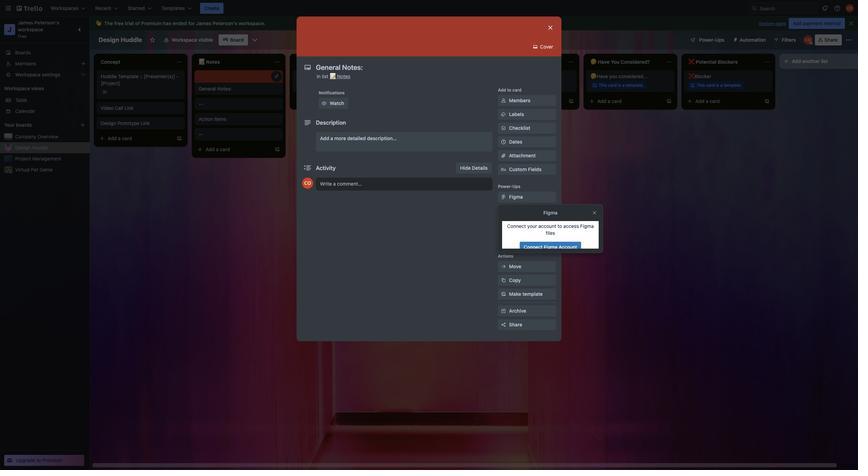 Task type: locate. For each thing, give the bounding box(es) containing it.
members link up labels link at the right top
[[498, 95, 556, 106]]

1 horizontal spatial members
[[509, 98, 531, 104]]

primary element
[[0, 0, 858, 17]]

0 vertical spatial members link
[[0, 58, 90, 69]]

📝
[[330, 73, 336, 79]]

-- link
[[199, 101, 279, 108], [199, 131, 279, 138]]

workspace up customize views icon
[[239, 20, 264, 26]]

sm image inside archive link
[[500, 308, 507, 315]]

share button down the method
[[815, 35, 842, 46]]

huddle inside huddle template :: [presenter(s)] - [project]
[[101, 73, 117, 79]]

::
[[140, 73, 143, 79]]

sm image for watch
[[321, 100, 328, 107]]

james right for
[[196, 20, 211, 26]]

2 horizontal spatial ups
[[716, 37, 725, 43]]

james inside the james peterson's workspace free
[[18, 20, 33, 26]]

is up labels
[[520, 83, 523, 88]]

2 horizontal spatial huddle
[[121, 36, 142, 43]]

0 vertical spatial design
[[99, 36, 119, 43]]

2 vertical spatial design
[[15, 145, 31, 151]]

sm image
[[730, 35, 740, 44], [500, 97, 507, 104], [500, 111, 507, 118], [500, 194, 507, 201], [500, 291, 507, 298], [500, 308, 507, 315]]

-- for first the -- link from the bottom of the page
[[199, 131, 203, 137]]

premium right of
[[141, 20, 162, 26]]

add a card button
[[293, 96, 370, 107], [489, 96, 566, 107], [587, 96, 664, 107], [685, 96, 762, 107], [97, 133, 174, 144], [195, 144, 272, 155]]

0 vertical spatial premium
[[141, 20, 162, 26]]

add a card for add a card button under "notifications"
[[304, 98, 328, 104]]

copy
[[509, 278, 521, 284]]

peterson's
[[34, 20, 59, 26], [213, 20, 237, 26]]

activity
[[316, 165, 336, 171]]

design down the
[[99, 36, 119, 43]]

general
[[199, 86, 216, 92]]

design inside text field
[[99, 36, 119, 43]]

is for ❌blocker
[[716, 83, 719, 88]]

link for design prototype link
[[141, 120, 150, 126]]

template. for 👍positive [i really liked...]
[[332, 83, 350, 88]]

0 vertical spatial ups
[[716, 37, 725, 43]]

this card is a template. down ❌blocker link
[[697, 83, 742, 88]]

members link
[[0, 58, 90, 69], [498, 95, 556, 106]]

members up labels
[[509, 98, 531, 104]]

0 vertical spatial share
[[825, 37, 838, 43]]

members link down boards
[[0, 58, 90, 69]]

sm image for automation
[[730, 35, 740, 44]]

1 horizontal spatial members link
[[498, 95, 556, 106]]

1 vertical spatial ups
[[513, 184, 521, 189]]

2 -- from the top
[[199, 131, 203, 137]]

hide details
[[460, 165, 488, 171]]

huddle down trial
[[121, 36, 142, 43]]

1 vertical spatial -- link
[[199, 131, 279, 138]]

0 horizontal spatial power-
[[498, 184, 513, 189]]

custom fields button
[[498, 166, 556, 173]]

a
[[329, 83, 331, 88], [525, 83, 527, 88], [623, 83, 625, 88], [721, 83, 723, 88], [314, 98, 317, 104], [510, 98, 513, 104], [608, 98, 611, 104], [706, 98, 709, 104], [118, 136, 121, 141], [331, 136, 333, 141], [216, 147, 219, 153]]

sm image inside move link
[[500, 264, 507, 271]]

christina overa (christinaovera) image
[[846, 4, 854, 12], [804, 35, 813, 45]]

1 horizontal spatial share
[[825, 37, 838, 43]]

overview
[[38, 134, 58, 140]]

your
[[4, 122, 15, 128]]

workspace for workspace views
[[4, 86, 30, 91]]

3 is from the left
[[618, 83, 621, 88]]

workspace down 👋 the free trial of premium has ended for james peterson's workspace .
[[172, 37, 197, 43]]

general notes:
[[199, 86, 232, 92]]

sm image down add to card
[[500, 97, 507, 104]]

sm image for make template
[[500, 291, 507, 298]]

sm image inside members link
[[500, 97, 507, 104]]

add a card down you
[[598, 98, 622, 104]]

2 vertical spatial ups
[[536, 208, 545, 214]]

1 horizontal spatial christina overa (christinaovera) image
[[846, 4, 854, 12]]

0 vertical spatial workspace
[[172, 37, 197, 43]]

0 horizontal spatial create from template… image
[[275, 147, 280, 153]]

action items
[[199, 116, 226, 122]]

this card is a template. up "notifications"
[[305, 83, 350, 88]]

0 vertical spatial power-
[[700, 37, 716, 43]]

1 this card is a template. from the left
[[305, 83, 350, 88]]

0 horizontal spatial create from template… image
[[177, 136, 182, 141]]

list
[[822, 58, 828, 64], [322, 73, 328, 79]]

0 vertical spatial members
[[15, 61, 36, 67]]

-- link up action items "link"
[[199, 101, 279, 108]]

0 horizontal spatial design huddle
[[15, 145, 48, 151]]

0 vertical spatial create from template… image
[[765, 99, 770, 104]]

sm image inside make template "link"
[[500, 291, 507, 298]]

1 -- from the top
[[199, 101, 203, 107]]

sm image up add power-ups link
[[500, 194, 507, 201]]

template. down 📝 notes link
[[332, 83, 350, 88]]

ups
[[716, 37, 725, 43], [513, 184, 521, 189], [536, 208, 545, 214]]

add a card down ❌blocker on the top right
[[696, 98, 720, 104]]

workspace
[[239, 20, 264, 26], [18, 27, 43, 32]]

edit card image
[[274, 73, 279, 79]]

0 vertical spatial power-ups
[[700, 37, 725, 43]]

1 horizontal spatial list
[[822, 58, 828, 64]]

3 this card is a template. from the left
[[599, 83, 644, 88]]

1 template. from the left
[[332, 83, 350, 88]]

notes:
[[217, 86, 232, 92]]

this card is a template. up labels link at the right top
[[501, 83, 546, 88]]

ups up add button button
[[536, 208, 545, 214]]

sm image inside automation button
[[730, 35, 740, 44]]

premium
[[141, 20, 162, 26], [42, 458, 62, 464]]

1 horizontal spatial ups
[[536, 208, 545, 214]]

1 horizontal spatial workspace
[[172, 37, 197, 43]]

0 vertical spatial figma
[[509, 194, 523, 200]]

2 -- link from the top
[[199, 131, 279, 138]]

add inside button
[[792, 58, 801, 64]]

0 vertical spatial automation
[[740, 37, 766, 43]]

share
[[825, 37, 838, 43], [509, 322, 523, 328]]

make template
[[509, 292, 543, 297]]

1 horizontal spatial workspace
[[239, 20, 264, 26]]

workspace up free on the top left of the page
[[18, 27, 43, 32]]

0 vertical spatial christina overa (christinaovera) image
[[846, 4, 854, 12]]

2 horizontal spatial create from template… image
[[667, 99, 672, 104]]

0 horizontal spatial members link
[[0, 58, 90, 69]]

automation up add button
[[498, 226, 522, 231]]

sm image left labels
[[500, 111, 507, 118]]

a up "notifications"
[[329, 83, 331, 88]]

Write a comment text field
[[316, 178, 493, 190]]

this for 🤔have you considered...
[[599, 83, 607, 88]]

huddle inside design huddle link
[[32, 145, 48, 151]]

1 horizontal spatial peterson's
[[213, 20, 237, 26]]

1 vertical spatial to
[[36, 458, 41, 464]]

huddle
[[121, 36, 142, 43], [101, 73, 117, 79], [32, 145, 48, 151]]

0 horizontal spatial members
[[15, 61, 36, 67]]

0 horizontal spatial list
[[322, 73, 328, 79]]

to for card
[[507, 88, 512, 93]]

template. down considered...
[[626, 83, 644, 88]]

automation
[[740, 37, 766, 43], [498, 226, 522, 231]]

design down video
[[101, 120, 116, 126]]

create from template… image
[[765, 99, 770, 104], [177, 136, 182, 141]]

0 horizontal spatial figma
[[509, 194, 523, 200]]

1 vertical spatial huddle
[[101, 73, 117, 79]]

attachment
[[509, 153, 536, 159]]

1 is from the left
[[324, 83, 327, 88]]

board
[[230, 37, 244, 43]]

a down ❌blocker on the top right
[[706, 98, 709, 104]]

design
[[99, 36, 119, 43], [101, 120, 116, 126], [15, 145, 31, 151]]

design huddle down the free
[[99, 36, 142, 43]]

2 vertical spatial huddle
[[32, 145, 48, 151]]

peterson's up board link
[[213, 20, 237, 26]]

pet
[[31, 167, 38, 173]]

this card is a template. down 🤔have you considered...
[[599, 83, 644, 88]]

banner containing 👋
[[90, 17, 858, 30]]

banner
[[90, 17, 858, 30]]

ups down custom on the top right
[[513, 184, 521, 189]]

add a card down "notifications"
[[304, 98, 328, 104]]

boards
[[16, 122, 32, 128]]

share down the archive
[[509, 322, 523, 328]]

4 is from the left
[[716, 83, 719, 88]]

template. for ❌blocker
[[724, 83, 742, 88]]

ups inside 'button'
[[716, 37, 725, 43]]

0 vertical spatial huddle
[[121, 36, 142, 43]]

list right another
[[822, 58, 828, 64]]

this card is a template. for ❌blocker
[[697, 83, 742, 88]]

peterson's inside the james peterson's workspace free
[[34, 20, 59, 26]]

peterson's up boards 'link'
[[34, 20, 59, 26]]

christina overa (christinaovera) image down payment
[[804, 35, 813, 45]]

a down you
[[608, 98, 611, 104]]

share button
[[815, 35, 842, 46], [498, 320, 556, 331]]

1 vertical spatial automation
[[498, 226, 522, 231]]

- inside huddle template :: [presenter(s)] - [project]
[[176, 73, 179, 79]]

1 vertical spatial --
[[199, 131, 203, 137]]

1 vertical spatial christina overa (christinaovera) image
[[804, 35, 813, 45]]

sm image inside checklist link
[[500, 125, 507, 132]]

4 this from the left
[[697, 83, 705, 88]]

4 template. from the left
[[724, 83, 742, 88]]

1 vertical spatial premium
[[42, 458, 62, 464]]

j
[[8, 26, 12, 33]]

is for 👍positive [i really liked...]
[[324, 83, 327, 88]]

free
[[18, 34, 27, 39]]

add a card for add a card button below ❌blocker link
[[696, 98, 720, 104]]

virtual
[[15, 167, 30, 173]]

sm image right power-ups 'button'
[[730, 35, 740, 44]]

1 horizontal spatial huddle
[[101, 73, 117, 79]]

sm image for checklist
[[500, 125, 507, 132]]

-- down the action
[[199, 131, 203, 137]]

design prototype link
[[101, 120, 150, 126]]

is down 🤔have you considered...
[[618, 83, 621, 88]]

0 vertical spatial -- link
[[199, 101, 279, 108]]

action
[[199, 116, 213, 122]]

1 horizontal spatial design huddle
[[99, 36, 142, 43]]

0 horizontal spatial to
[[36, 458, 41, 464]]

checklist link
[[498, 123, 556, 134]]

is down 👍positive [i really liked...]
[[324, 83, 327, 88]]

.
[[264, 20, 265, 26]]

workspace up "table"
[[4, 86, 30, 91]]

0 vertical spatial list
[[822, 58, 828, 64]]

1 vertical spatial workspace
[[18, 27, 43, 32]]

to right upgrade on the bottom of page
[[36, 458, 41, 464]]

james up free on the top left of the page
[[18, 20, 33, 26]]

0 horizontal spatial workspace
[[4, 86, 30, 91]]

sm image inside labels link
[[500, 111, 507, 118]]

card
[[314, 83, 323, 88], [510, 83, 519, 88], [608, 83, 617, 88], [706, 83, 715, 88], [513, 88, 522, 93], [318, 98, 328, 104], [514, 98, 524, 104], [612, 98, 622, 104], [710, 98, 720, 104], [122, 136, 132, 141], [220, 147, 230, 153]]

create from template… image for add a card button below ❌blocker link
[[765, 99, 770, 104]]

1 horizontal spatial premium
[[141, 20, 162, 26]]

1 vertical spatial figma
[[544, 210, 558, 216]]

2 vertical spatial power-
[[520, 208, 536, 214]]

add a card button down "notifications"
[[293, 96, 370, 107]]

automation down 'explore'
[[740, 37, 766, 43]]

call
[[115, 105, 123, 111]]

❌blocker
[[689, 73, 712, 79]]

1 vertical spatial power-
[[498, 184, 513, 189]]

0 vertical spatial design huddle
[[99, 36, 142, 43]]

add a card button up labels link at the right top
[[489, 96, 566, 107]]

1 vertical spatial design huddle
[[15, 145, 48, 151]]

trial
[[125, 20, 134, 26]]

0 horizontal spatial peterson's
[[34, 20, 59, 26]]

to up labels
[[507, 88, 512, 93]]

custom
[[509, 167, 527, 173]]

members down boards
[[15, 61, 36, 67]]

ups left automation button at the right top of the page
[[716, 37, 725, 43]]

views
[[31, 86, 44, 91]]

1 vertical spatial link
[[141, 120, 150, 126]]

j link
[[4, 24, 15, 35]]

create
[[204, 5, 220, 11]]

sm image left the archive
[[500, 308, 507, 315]]

0 horizontal spatial link
[[124, 105, 134, 111]]

sm image inside copy link
[[500, 277, 507, 284]]

open information menu image
[[834, 5, 841, 12]]

1 vertical spatial share
[[509, 322, 523, 328]]

link down video call link link
[[141, 120, 150, 126]]

None text field
[[313, 61, 540, 74]]

1 vertical spatial design
[[101, 120, 116, 126]]

explore plans
[[760, 21, 786, 26]]

4 this card is a template. from the left
[[697, 83, 742, 88]]

3 this from the left
[[599, 83, 607, 88]]

virtual pet game
[[15, 167, 53, 173]]

a down items
[[216, 147, 219, 153]]

link right call
[[124, 105, 134, 111]]

add payment method
[[793, 20, 841, 26]]

fields
[[528, 167, 542, 173]]

1 vertical spatial workspace
[[4, 86, 30, 91]]

game
[[40, 167, 53, 173]]

0 horizontal spatial automation
[[498, 226, 522, 231]]

customize views image
[[251, 37, 258, 43]]

1 horizontal spatial james
[[196, 20, 211, 26]]

share button down archive link
[[498, 320, 556, 331]]

1 horizontal spatial power-
[[520, 208, 536, 214]]

add a card down design prototype link
[[108, 136, 132, 141]]

share down the method
[[825, 37, 838, 43]]

company overview link
[[15, 134, 86, 140]]

add board image
[[80, 122, 86, 128]]

0 horizontal spatial power-ups
[[498, 184, 521, 189]]

members for members link to the bottom
[[509, 98, 531, 104]]

workspace inside the james peterson's workspace free
[[18, 27, 43, 32]]

0 horizontal spatial huddle
[[32, 145, 48, 151]]

1 horizontal spatial create from template… image
[[765, 99, 770, 104]]

design huddle
[[99, 36, 142, 43], [15, 145, 48, 151]]

a right add to card
[[525, 83, 527, 88]]

free
[[114, 20, 124, 26]]

0 vertical spatial workspace
[[239, 20, 264, 26]]

huddle up [project]
[[101, 73, 117, 79]]

huddle up project management
[[32, 145, 48, 151]]

1 vertical spatial members
[[509, 98, 531, 104]]

design huddle down company overview
[[15, 145, 48, 151]]

0 vertical spatial link
[[124, 105, 134, 111]]

members
[[15, 61, 36, 67], [509, 98, 531, 104]]

1 horizontal spatial to
[[507, 88, 512, 93]]

-- link down action items "link"
[[199, 131, 279, 138]]

1 horizontal spatial automation
[[740, 37, 766, 43]]

premium right upgrade on the bottom of page
[[42, 458, 62, 464]]

sm image for archive
[[500, 308, 507, 315]]

add a card down items
[[206, 147, 230, 153]]

sm image inside the "watch" button
[[321, 100, 328, 107]]

workspace inside button
[[172, 37, 197, 43]]

sm image
[[532, 43, 539, 50], [321, 100, 328, 107], [500, 125, 507, 132], [500, 264, 507, 271], [500, 277, 507, 284]]

boards link
[[0, 47, 90, 58]]

prototype
[[117, 120, 139, 126]]

0 vertical spatial --
[[199, 101, 203, 107]]

huddle template :: [presenter(s)] - [project]
[[101, 73, 179, 86]]

1 horizontal spatial create from template… image
[[569, 99, 574, 104]]

1 this from the left
[[305, 83, 313, 88]]

Board name text field
[[95, 35, 146, 46]]

0 horizontal spatial christina overa (christinaovera) image
[[804, 35, 813, 45]]

calendar
[[15, 108, 35, 114]]

0 vertical spatial share button
[[815, 35, 842, 46]]

power-ups inside 'button'
[[700, 37, 725, 43]]

design up project
[[15, 145, 31, 151]]

-- up the action
[[199, 101, 203, 107]]

add button
[[509, 236, 535, 242]]

1 horizontal spatial link
[[141, 120, 150, 126]]

a down ❌blocker link
[[721, 83, 723, 88]]

create from template… image
[[569, 99, 574, 104], [667, 99, 672, 104], [275, 147, 280, 153]]

sm image inside cover link
[[532, 43, 539, 50]]

you
[[609, 73, 618, 79]]

link
[[124, 105, 134, 111], [141, 120, 150, 126]]

template. down ❌blocker link
[[724, 83, 742, 88]]

company
[[15, 134, 36, 140]]

is down ❌blocker link
[[716, 83, 719, 88]]

design huddle inside text field
[[99, 36, 142, 43]]

james
[[18, 20, 33, 26], [196, 20, 211, 26]]

create from template… image for add a card button on top of labels link at the right top
[[569, 99, 574, 104]]

sm image left make
[[500, 291, 507, 298]]

automation button
[[730, 35, 770, 46]]

christina overa (christinaovera) image right the open information menu "icon"
[[846, 4, 854, 12]]

0 horizontal spatial james
[[18, 20, 33, 26]]

0 vertical spatial to
[[507, 88, 512, 93]]

premium inside banner
[[141, 20, 162, 26]]

calendar link
[[15, 108, 86, 115]]

a left the "watch" button
[[314, 98, 317, 104]]

labels
[[509, 111, 524, 117]]

is for 🤔have you considered...
[[618, 83, 621, 88]]

1 horizontal spatial power-ups
[[700, 37, 725, 43]]

design for the design prototype link link on the left top of the page
[[101, 120, 116, 126]]

ended
[[173, 20, 187, 26]]

cover
[[539, 44, 553, 50]]

3 template. from the left
[[626, 83, 644, 88]]

power-
[[700, 37, 716, 43], [498, 184, 513, 189], [520, 208, 536, 214]]

christina overa (christinaovera) image
[[302, 178, 313, 189]]

2 horizontal spatial power-
[[700, 37, 716, 43]]

0 horizontal spatial workspace
[[18, 27, 43, 32]]

list right the in
[[322, 73, 328, 79]]

james inside banner
[[196, 20, 211, 26]]

filters button
[[772, 35, 798, 46]]

template. right add to card
[[528, 83, 546, 88]]

0 horizontal spatial share button
[[498, 320, 556, 331]]

1 vertical spatial create from template… image
[[177, 136, 182, 141]]



Task type: vqa. For each thing, say whether or not it's contained in the screenshot.
Power-Ups button
yes



Task type: describe. For each thing, give the bounding box(es) containing it.
upgrade to premium link
[[4, 456, 84, 467]]

video call link
[[101, 105, 134, 111]]

0 horizontal spatial share
[[509, 322, 523, 328]]

1 vertical spatial list
[[322, 73, 328, 79]]

explore
[[760, 21, 775, 26]]

a left more
[[331, 136, 333, 141]]

add another list
[[792, 58, 828, 64]]

dates button
[[498, 137, 556, 148]]

0 horizontal spatial ups
[[513, 184, 521, 189]]

archive
[[509, 308, 526, 314]]

labels link
[[498, 109, 556, 120]]

🤔have you considered... link
[[591, 73, 671, 80]]

visible
[[198, 37, 213, 43]]

members for left members link
[[15, 61, 36, 67]]

notes
[[337, 73, 350, 79]]

another
[[803, 58, 820, 64]]

❌blocker link
[[689, 73, 769, 80]]

christina overa (christinaovera) image inside primary element
[[846, 4, 854, 12]]

the
[[104, 20, 113, 26]]

design for design huddle link at the top
[[15, 145, 31, 151]]

wave image
[[95, 20, 101, 27]]

watch
[[330, 100, 344, 106]]

create from template… image for add a card button under 🤔have you considered... link
[[667, 99, 672, 104]]

add a card button down the design prototype link link on the left top of the page
[[97, 133, 174, 144]]

search image
[[752, 6, 758, 11]]

create from template… image for add a card button underneath the design prototype link link on the left top of the page
[[177, 136, 182, 141]]

dates
[[509, 139, 523, 145]]

a down 🤔have you considered...
[[623, 83, 625, 88]]

power- inside 'button'
[[700, 37, 716, 43]]

2 template. from the left
[[528, 83, 546, 88]]

board link
[[219, 35, 248, 46]]

sm image for copy
[[500, 277, 507, 284]]

1 -- link from the top
[[199, 101, 279, 108]]

add a card for add a card button under 🤔have you considered... link
[[598, 98, 622, 104]]

considered...
[[619, 73, 648, 79]]

add a card down add to card
[[500, 98, 524, 104]]

general notes: link
[[199, 86, 279, 92]]

workspace inside banner
[[239, 20, 264, 26]]

Search field
[[758, 3, 818, 13]]

add to card
[[498, 88, 522, 93]]

project management
[[15, 156, 61, 162]]

this card is a template. for 👍positive [i really liked...]
[[305, 83, 350, 88]]

archive link
[[498, 306, 556, 317]]

action items link
[[199, 116, 279, 123]]

📝 notes link
[[330, 73, 350, 79]]

add a card button down ❌blocker link
[[685, 96, 762, 107]]

sm image for move
[[500, 264, 507, 271]]

more
[[335, 136, 346, 141]]

items
[[214, 116, 226, 122]]

0 horizontal spatial premium
[[42, 458, 62, 464]]

description…
[[367, 136, 397, 141]]

design prototype link link
[[101, 120, 181, 127]]

add inside button
[[509, 236, 518, 242]]

make template link
[[498, 289, 556, 300]]

for
[[188, 20, 195, 26]]

attachment button
[[498, 150, 556, 161]]

sm image for members
[[500, 97, 507, 104]]

huddle template :: [presenter(s)] - [project] link
[[101, 73, 181, 87]]

🤔have you considered...
[[591, 73, 648, 79]]

template
[[118, 73, 139, 79]]

huddle inside design huddle text field
[[121, 36, 142, 43]]

sm image for figma
[[500, 194, 507, 201]]

table link
[[15, 97, 86, 104]]

1 horizontal spatial figma
[[544, 210, 558, 216]]

sm image for labels
[[500, 111, 507, 118]]

automation inside automation button
[[740, 37, 766, 43]]

add a more detailed description… link
[[316, 132, 493, 152]]

workspace visible
[[172, 37, 213, 43]]

add power-ups link
[[498, 206, 556, 217]]

details
[[472, 165, 488, 171]]

really
[[326, 73, 338, 79]]

james peterson's workspace link
[[18, 20, 61, 32]]

1 vertical spatial members link
[[498, 95, 556, 106]]

template
[[523, 292, 543, 297]]

1 vertical spatial power-ups
[[498, 184, 521, 189]]

workspace for workspace visible
[[172, 37, 197, 43]]

create from template… image for add a card button underneath action items "link"
[[275, 147, 280, 153]]

upgrade
[[16, 458, 35, 464]]

[i
[[322, 73, 325, 79]]

[presenter(s)]
[[144, 73, 175, 79]]

peterson's inside banner
[[213, 20, 237, 26]]

add inside banner
[[793, 20, 802, 26]]

plans
[[776, 21, 786, 26]]

show menu image
[[846, 37, 853, 43]]

payment
[[804, 20, 823, 26]]

star or unstar board image
[[150, 37, 155, 43]]

🤔have
[[591, 73, 608, 79]]

[project]
[[101, 80, 120, 86]]

-- for first the -- link from the top of the page
[[199, 101, 203, 107]]

make
[[509, 292, 521, 297]]

of
[[135, 20, 140, 26]]

a down design prototype link
[[118, 136, 121, 141]]

add a card for add a card button underneath the design prototype link link on the left top of the page
[[108, 136, 132, 141]]

add power-ups
[[509, 208, 545, 214]]

move link
[[498, 262, 556, 273]]

liked...]
[[339, 73, 356, 79]]

workspace visible button
[[159, 35, 217, 46]]

move
[[509, 264, 522, 270]]

project
[[15, 156, 31, 162]]

2 is from the left
[[520, 83, 523, 88]]

list inside button
[[822, 58, 828, 64]]

description
[[316, 120, 346, 126]]

video
[[101, 105, 114, 111]]

add a more detailed description…
[[320, 136, 397, 141]]

this card is a template. for 🤔have you considered...
[[599, 83, 644, 88]]

add another list button
[[780, 54, 858, 69]]

button
[[520, 236, 535, 242]]

link for video call link
[[124, 105, 134, 111]]

0 notifications image
[[821, 4, 829, 12]]

design huddle link
[[15, 145, 86, 151]]

add button button
[[498, 234, 556, 245]]

add a card button down 🤔have you considered... link
[[587, 96, 664, 107]]

2 this from the left
[[501, 83, 509, 88]]

add payment method button
[[789, 18, 845, 29]]

this for ❌blocker
[[697, 83, 705, 88]]

2 this card is a template. from the left
[[501, 83, 546, 88]]

create button
[[200, 3, 224, 14]]

this for 👍positive [i really liked...]
[[305, 83, 313, 88]]

your boards with 4 items element
[[4, 121, 70, 129]]

a down add to card
[[510, 98, 513, 104]]

template. for 🤔have you considered...
[[626, 83, 644, 88]]

👋 the free trial of premium has ended for james peterson's workspace .
[[95, 20, 265, 26]]

upgrade to premium
[[16, 458, 62, 464]]

notifications
[[319, 90, 345, 96]]

cover link
[[530, 41, 558, 52]]

method
[[824, 20, 841, 26]]

table
[[15, 97, 27, 103]]

add a card button down action items "link"
[[195, 144, 272, 155]]

1 horizontal spatial share button
[[815, 35, 842, 46]]

explore plans button
[[760, 20, 786, 28]]

custom fields
[[509, 167, 542, 173]]

to for premium
[[36, 458, 41, 464]]

project management link
[[15, 156, 86, 163]]

1 vertical spatial share button
[[498, 320, 556, 331]]

add a card for add a card button underneath action items "link"
[[206, 147, 230, 153]]



